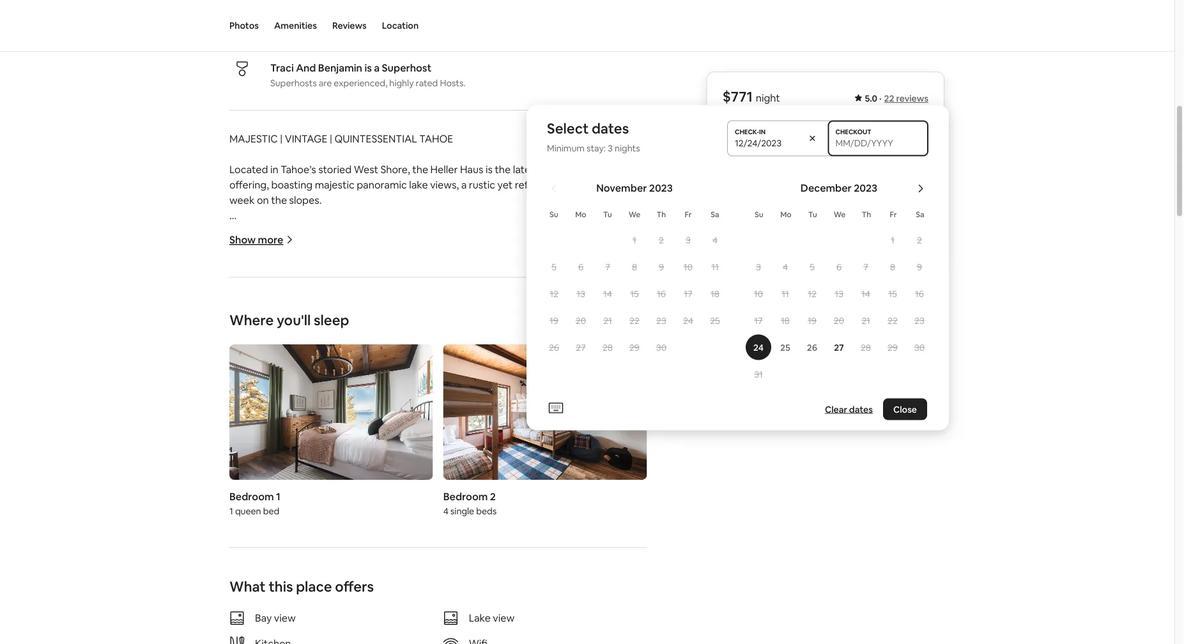 Task type: vqa. For each thing, say whether or not it's contained in the screenshot.
– inside old fort, north carolina mountain and valley views nov 5 – 10 $3,432 total before taxes
no



Task type: locate. For each thing, give the bounding box(es) containing it.
0 horizontal spatial fr
[[685, 209, 692, 219]]

traci inside traci and benjamin is a superhost superhosts are experienced, highly rated hosts.
[[270, 61, 294, 74]]

1 horizontal spatial 23 button
[[906, 308, 933, 333]]

the inside traci and benjamin covers the service fee for their guests.
[[756, 293, 772, 306]]

1 30 from the left
[[656, 342, 667, 353]]

14 button
[[594, 281, 621, 306], [853, 281, 880, 306]]

enter
[[613, 592, 638, 605]]

panoramic
[[236, 224, 285, 237]]

1 vertical spatial 11
[[782, 288, 789, 299]]

your down fireplace,
[[321, 485, 342, 498]]

heller inside greeted with the warmth of alder and redwoods, you can unload your gear as you enter the mudroom. shake the snow off your boots, unload your gear, and head inside the old growth redwood halls of heller haus.
[[346, 623, 373, 636]]

0 horizontal spatial 2 button
[[648, 227, 675, 253]]

0 vertical spatial all
[[284, 454, 294, 467]]

of
[[297, 393, 307, 406], [309, 485, 319, 498], [351, 592, 361, 605], [334, 623, 344, 636]]

for down granite
[[281, 485, 295, 498]]

1 vertical spatial redwood
[[266, 623, 309, 636]]

service left fee
[[774, 293, 808, 306]]

25 button left report
[[772, 335, 799, 360]]

guests.
[[723, 306, 757, 319]]

after
[[435, 408, 458, 421]]

6 up 1 / 3
[[578, 261, 584, 273]]

0 horizontal spatial service
[[739, 280, 773, 293]]

luxury
[[288, 239, 319, 252]]

of up design
[[297, 393, 307, 406]]

a left vista
[[380, 515, 386, 528]]

no
[[723, 280, 736, 293]]

1 vertical spatial that
[[412, 515, 432, 528]]

redwood inside greeted with the warmth of alder and redwoods, you can unload your gear as you enter the mudroom. shake the snow off your boots, unload your gear, and head inside the old growth redwood halls of heller haus.
[[266, 623, 309, 636]]

25 button down covers
[[702, 308, 729, 333]]

2 23 button from the left
[[906, 308, 933, 333]]

2 29 from the left
[[888, 342, 898, 353]]

where you'll sleep region
[[224, 308, 652, 522]]

is
[[365, 61, 372, 74], [486, 163, 493, 176], [549, 469, 556, 482], [305, 515, 312, 528]]

0 horizontal spatial 1 button
[[621, 227, 648, 253]]

3 inside select dates minimum stay: 3 nights
[[608, 142, 613, 154]]

redwood down mudroom.
[[266, 623, 309, 636]]

soaring
[[249, 469, 284, 482]]

benjamin inside traci and benjamin covers the service fee for their guests.
[[846, 280, 889, 293]]

0 horizontal spatial 10
[[684, 261, 693, 273]]

architecture
[[581, 454, 639, 467]]

bay view
[[255, 612, 296, 625]]

you inside thoughtfully renovated and restored in 2023, the heller haus returns to tahoe with the rich character of a classic alpine lodge, while delivering refined modern appointments and stunning design allowing you to unwind after an exhilarating day on the slopes, or a an epic day out on the lake.
[[367, 408, 384, 421]]

greeted with the warmth of alder and redwoods, you can unload your gear as you enter the mudroom. shake the snow off your boots, unload your gear, and head inside the old growth redwood halls of heller haus.
[[229, 592, 640, 636]]

the inside a home for all seasons, and retaining its gorgeous redwood post and beam architecture and soaring granite fireplace, this cozy but spacious mountain lodge is the perfect basecamp for all of your tahoe adventures. enjoy panoramic views from rubicon peak to mt rose, and sapphire blue waters that appear to be so close you could almost reach it. the heller haus is perched atop a vista that allows for a truly four season tahoe experience.
[[558, 469, 574, 482]]

where you'll sleep
[[229, 311, 349, 329]]

1 1 button from the left
[[621, 227, 648, 253]]

you inside a home for all seasons, and retaining its gorgeous redwood post and beam architecture and soaring granite fireplace, this cozy but spacious mountain lodge is the perfect basecamp for all of your tahoe adventures. enjoy panoramic views from rubicon peak to mt rose, and sapphire blue waters that appear to be so close you could almost reach it. the heller haus is perched atop a vista that allows for a truly four season tahoe experience.
[[516, 500, 533, 513]]

10
[[684, 261, 693, 273], [754, 288, 763, 299]]

1 vertical spatial 3 button
[[745, 254, 772, 280]]

1 horizontal spatial 17 button
[[745, 308, 772, 333]]

haus up rustic
[[460, 163, 483, 176]]

2023 up availability
[[854, 182, 878, 195]]

to inside - panoramic lake view ~ 3000 sq ft luxury lodge - 5 bedrooms, 1 king, 3 queens, 4 twins bunks, (sleeps up to 12) - 4 bathrooms
[[496, 255, 506, 268]]

the up or
[[618, 377, 634, 390]]

bedroom for bedroom 1
[[229, 490, 274, 503]]

0 horizontal spatial 22 button
[[621, 308, 648, 333]]

benjamin for experienced,
[[318, 61, 362, 74]]

1 horizontal spatial sa
[[916, 209, 925, 219]]

0 vertical spatial an
[[460, 408, 472, 421]]

24 for the bottom 24 button
[[754, 342, 764, 353]]

benjamin right fee
[[846, 280, 889, 293]]

1 6 button from the left
[[568, 254, 594, 280]]

all up granite
[[284, 454, 294, 467]]

26 for first 26 button
[[549, 342, 559, 353]]

fr
[[685, 209, 692, 219], [890, 209, 897, 219]]

with up appointments
[[596, 377, 616, 390]]

bedroom inside bedroom 1 1 queen bed
[[229, 490, 274, 503]]

21 button down their
[[853, 308, 880, 333]]

1 16 from the left
[[657, 288, 666, 299]]

1 vertical spatial all
[[297, 485, 307, 498]]

1 2 button from the left
[[648, 227, 675, 253]]

1 horizontal spatial 28
[[861, 342, 871, 353]]

that down appear
[[412, 515, 432, 528]]

tahoe up blue
[[344, 485, 373, 498]]

0 horizontal spatial lake
[[287, 224, 306, 237]]

1 12 from the left
[[550, 288, 559, 299]]

su left check
[[755, 209, 764, 219]]

to left enjoy
[[587, 178, 597, 191]]

tahoe down almost
[[569, 515, 598, 528]]

2 6 from the left
[[837, 261, 842, 273]]

2 19 from the left
[[808, 315, 817, 326]]

1 21 from the left
[[603, 315, 612, 326]]

gear
[[557, 592, 579, 605]]

mo
[[575, 209, 587, 219], [781, 209, 792, 219]]

3 - from the top
[[229, 270, 233, 283]]

1 mo from the left
[[575, 209, 587, 219]]

tahoe up appointments
[[565, 377, 593, 390]]

seasons,
[[296, 454, 336, 467]]

refined down latest
[[515, 178, 549, 191]]

with
[[596, 377, 616, 390], [271, 592, 292, 605]]

storage
[[251, 331, 287, 344]]

0 horizontal spatial |
[[280, 132, 283, 145]]

day
[[531, 408, 548, 421], [265, 423, 282, 436]]

majestic
[[229, 132, 278, 145]]

1 19 button from the left
[[541, 308, 568, 333]]

greeted
[[229, 592, 269, 605]]

2 15 button from the left
[[880, 281, 906, 306]]

19 button left /
[[541, 308, 568, 333]]

1 horizontal spatial su
[[755, 209, 764, 219]]

0 vertical spatial on
[[257, 193, 269, 206]]

0 horizontal spatial 13 button
[[568, 281, 594, 306]]

0 horizontal spatial that
[[391, 500, 411, 513]]

1 horizontal spatial 18 button
[[772, 308, 799, 333]]

a left rustic
[[461, 178, 467, 191]]

in inside located in tahoe's storied west shore, the heller haus is the latest stayluxe rubicon offering, boasting majestic panoramic lake views, a rustic yet refined setting to enjoy a week on the slopes.
[[270, 163, 278, 176]]

lake up luxury
[[287, 224, 306, 237]]

2 horizontal spatial 5
[[810, 261, 815, 273]]

sapphire
[[292, 500, 332, 513]]

lake.
[[335, 423, 357, 436]]

benjamin inside traci and benjamin is a superhost superhosts are experienced, highly rated hosts.
[[318, 61, 362, 74]]

1 2023 from the left
[[649, 182, 673, 195]]

bedroom for bedroom 2
[[443, 490, 488, 503]]

we down the november 2023
[[629, 209, 641, 219]]

no service fee.
[[723, 280, 794, 293]]

and for superhosts
[[296, 61, 316, 74]]

1 horizontal spatial that
[[412, 515, 432, 528]]

1 6 from the left
[[578, 261, 584, 273]]

heller up "views,"
[[431, 163, 458, 176]]

1 vertical spatial 17
[[754, 315, 763, 326]]

2 30 from the left
[[915, 342, 925, 353]]

11 for right 11 button
[[782, 288, 789, 299]]

1 horizontal spatial 24 button
[[745, 335, 772, 360]]

2 14 from the left
[[862, 288, 871, 299]]

2 21 from the left
[[862, 315, 870, 326]]

haus down sapphire
[[279, 515, 303, 528]]

1 23 from the left
[[656, 315, 667, 326]]

3 inside where you'll sleep region
[[583, 313, 588, 324]]

refined inside located in tahoe's storied west shore, the heller haus is the latest stayluxe rubicon offering, boasting majestic panoramic lake views, a rustic yet refined setting to enjoy a week on the slopes.
[[515, 178, 549, 191]]

2 horizontal spatial haus
[[491, 377, 514, 390]]

restored
[[362, 377, 402, 390]]

basecamp
[[229, 485, 279, 498]]

5 button right 12)
[[541, 254, 568, 280]]

and left their
[[824, 280, 843, 293]]

in left 2023, at bottom
[[404, 377, 413, 390]]

almost
[[563, 500, 595, 513]]

view for bay view
[[274, 612, 296, 625]]

double the fun, double the beds, and double the memories made in this cozy kids' room! image
[[443, 344, 647, 480], [443, 344, 647, 480]]

0 horizontal spatial 29 button
[[621, 335, 648, 360]]

2 19 button from the left
[[799, 308, 826, 333]]

traci for superhosts
[[270, 61, 294, 74]]

that
[[391, 500, 411, 513], [412, 515, 432, 528]]

1 26 from the left
[[549, 342, 559, 353]]

1 horizontal spatial 19 button
[[799, 308, 826, 333]]

26 button down fee
[[799, 335, 826, 360]]

gorgeous
[[416, 454, 461, 467]]

1 horizontal spatial day
[[531, 408, 548, 421]]

1 fr from the left
[[685, 209, 692, 219]]

0 horizontal spatial 8 button
[[621, 254, 648, 280]]

21
[[603, 315, 612, 326], [862, 315, 870, 326]]

2 vertical spatial haus
[[279, 515, 303, 528]]

boots,
[[413, 607, 443, 621]]

sleep
[[314, 311, 349, 329]]

haus inside located in tahoe's storied west shore, the heller haus is the latest stayluxe rubicon offering, boasting majestic panoramic lake views, a rustic yet refined setting to enjoy a week on the slopes.
[[460, 163, 483, 176]]

0 horizontal spatial 6 button
[[568, 254, 594, 280]]

panoramic up so
[[460, 485, 510, 498]]

th down december 2023
[[862, 209, 871, 219]]

1 horizontal spatial 2 button
[[906, 227, 933, 253]]

with inside greeted with the warmth of alder and redwoods, you can unload your gear as you enter the mudroom. shake the snow off your boots, unload your gear, and head inside the old growth redwood halls of heller haus.
[[271, 592, 292, 605]]

1 horizontal spatial 8 button
[[880, 254, 906, 280]]

1 14 from the left
[[603, 288, 612, 299]]

0 horizontal spatial 28
[[603, 342, 613, 353]]

1 vertical spatial 24
[[754, 342, 764, 353]]

8 for second 8 "button" from the left
[[890, 261, 896, 273]]

this for what this place offers
[[269, 578, 293, 596]]

1 7 button from the left
[[594, 254, 621, 280]]

1 vertical spatial 4 button
[[772, 254, 799, 280]]

11 button up no at the right of the page
[[702, 254, 729, 280]]

lodge,
[[380, 393, 409, 406]]

12 for 1st 12 button from right
[[808, 288, 817, 299]]

1 vertical spatial lake
[[287, 224, 306, 237]]

2 21 button from the left
[[853, 308, 880, 333]]

22 for 1st 22 button from the right
[[888, 315, 898, 326]]

20
[[576, 315, 586, 326], [834, 315, 844, 326]]

mo left availability
[[781, 209, 792, 219]]

a
[[229, 454, 237, 467]]

dates inside button
[[849, 404, 873, 415]]

4 inside the bedroom 2 4 single beds
[[443, 505, 449, 517]]

majestic | vintage | quintessential tahoe
[[229, 132, 453, 145]]

11 for the top 11 button
[[712, 261, 719, 273]]

a up "experienced,"
[[374, 61, 380, 74]]

benjamin for their
[[846, 280, 889, 293]]

27
[[576, 342, 586, 353], [834, 342, 844, 353]]

fee.
[[775, 280, 794, 293]]

1 29 button from the left
[[621, 335, 648, 360]]

1 13 from the left
[[577, 288, 585, 299]]

allowing
[[326, 408, 365, 421]]

1 vertical spatial benjamin
[[846, 280, 889, 293]]

1 horizontal spatial 13 button
[[826, 281, 853, 306]]

1 19 from the left
[[550, 315, 559, 326]]

2 30 button from the left
[[906, 335, 933, 360]]

26 down fee
[[807, 342, 818, 353]]

16 button
[[648, 281, 675, 306], [906, 281, 933, 306]]

december 2023
[[801, 182, 878, 195]]

haus.
[[376, 623, 401, 636]]

2 22 button from the left
[[880, 308, 906, 333]]

1 horizontal spatial 10 button
[[745, 281, 772, 306]]

0 horizontal spatial 12 button
[[541, 281, 568, 306]]

1 horizontal spatial |
[[330, 132, 332, 145]]

0 horizontal spatial su
[[550, 209, 559, 219]]

slopes,
[[583, 408, 615, 421]]

fast
[[236, 316, 255, 329]]

with up mudroom.
[[271, 592, 292, 605]]

16 for 2nd 16 button
[[915, 288, 924, 299]]

2 13 from the left
[[835, 288, 844, 299]]

Add date text field
[[735, 137, 797, 149]]

1 20 from the left
[[576, 315, 586, 326]]

2 13 button from the left
[[826, 281, 853, 306]]

2 horizontal spatial on
[[550, 408, 562, 421]]

0 horizontal spatial 18 button
[[702, 281, 729, 306]]

1 horizontal spatial panoramic
[[460, 485, 510, 498]]

14 for first 14 "button" from the right
[[862, 288, 871, 299]]

0 vertical spatial traci
[[270, 61, 294, 74]]

of inside thoughtfully renovated and restored in 2023, the heller haus returns to tahoe with the rich character of a classic alpine lodge, while delivering refined modern appointments and stunning design allowing you to unwind after an exhilarating day on the slopes, or a an epic day out on the lake.
[[297, 393, 307, 406]]

2 8 from the left
[[890, 261, 896, 273]]

majestic
[[315, 178, 355, 191]]

1 22 button from the left
[[621, 308, 648, 333]]

0 horizontal spatial 4 button
[[702, 227, 729, 253]]

| left vintage
[[280, 132, 283, 145]]

tahoe
[[565, 377, 593, 390], [344, 485, 373, 498], [569, 515, 598, 528]]

28 down their
[[861, 342, 871, 353]]

a right enjoy
[[627, 178, 632, 191]]

1 horizontal spatial 13
[[835, 288, 844, 299]]

bedroom inside the bedroom 2 4 single beds
[[443, 490, 488, 503]]

0 vertical spatial haus
[[460, 163, 483, 176]]

panoramic down shore,
[[357, 178, 407, 191]]

1 horizontal spatial 11
[[782, 288, 789, 299]]

2 inside the bedroom 2 4 single beds
[[490, 490, 496, 503]]

12)
[[508, 255, 521, 268]]

this up mudroom.
[[269, 578, 293, 596]]

21 button
[[594, 308, 621, 333], [853, 308, 880, 333]]

2 horizontal spatial this
[[830, 350, 846, 361]]

1 28 from the left
[[603, 342, 613, 353]]

and up fireplace,
[[339, 454, 356, 467]]

are
[[319, 77, 332, 89]]

2 sa from the left
[[916, 209, 925, 219]]

31
[[754, 368, 763, 380]]

1 vertical spatial in
[[270, 163, 278, 176]]

tahoe
[[419, 132, 453, 145]]

0 horizontal spatial and
[[296, 61, 316, 74]]

1 horizontal spatial bedroom
[[443, 490, 488, 503]]

18 down fee.
[[781, 315, 790, 326]]

17 down no service fee.
[[754, 315, 763, 326]]

stunning
[[249, 408, 290, 421]]

retaining
[[359, 454, 400, 467]]

and inside traci and benjamin covers the service fee for their guests.
[[824, 280, 843, 293]]

0 horizontal spatial 8
[[632, 261, 637, 273]]

22 reviews button
[[884, 93, 929, 104]]

2023 for december 2023
[[854, 182, 878, 195]]

tu down november
[[603, 209, 612, 219]]

haus inside thoughtfully renovated and restored in 2023, the heller haus returns to tahoe with the rich character of a classic alpine lodge, while delivering refined modern appointments and stunning design allowing you to unwind after an exhilarating day on the slopes, or a an epic day out on the lake.
[[491, 377, 514, 390]]

is up "experienced,"
[[365, 61, 372, 74]]

0 horizontal spatial 20 button
[[568, 308, 594, 333]]

4 button up no at the right of the page
[[702, 227, 729, 253]]

2 12 from the left
[[808, 288, 817, 299]]

thoughtfully renovated and restored in 2023, the heller haus returns to tahoe with the rich character of a classic alpine lodge, while delivering refined modern appointments and stunning design allowing you to unwind after an exhilarating day on the slopes, or a an epic day out on the lake.
[[229, 377, 637, 436]]

19 down fee
[[808, 315, 817, 326]]

0 horizontal spatial 30 button
[[648, 335, 675, 360]]

date
[[853, 137, 872, 149]]

2 fr from the left
[[890, 209, 897, 219]]

1 vertical spatial with
[[271, 592, 292, 605]]

you
[[367, 408, 384, 421], [516, 500, 533, 513], [461, 592, 478, 605], [593, 592, 610, 605]]

0 vertical spatial with
[[596, 377, 616, 390]]

5 - from the top
[[229, 331, 233, 344]]

28 for 1st 28 button
[[603, 342, 613, 353]]

1 horizontal spatial redwood
[[463, 454, 506, 467]]

place
[[296, 578, 332, 596]]

2 28 from the left
[[861, 342, 871, 353]]

1 vertical spatial day
[[265, 423, 282, 436]]

11 button left fee
[[772, 281, 799, 306]]

1 horizontal spatial mo
[[781, 209, 792, 219]]

indulge in the serene beauty of lake tahoe from the comfort of our modern rustic bedroom, thoughtfully designed to provide a refined mountain escape and elevate your stay. image
[[229, 344, 433, 480], [229, 344, 433, 480]]

renovated
[[291, 377, 340, 390]]

0 horizontal spatial 27
[[576, 342, 586, 353]]

11 button
[[702, 254, 729, 280], [772, 281, 799, 306]]

17 button left no at the right of the page
[[675, 281, 702, 306]]

26 up returns at the left
[[549, 342, 559, 353]]

0 vertical spatial rubicon
[[586, 163, 624, 176]]

dates right clear
[[849, 404, 873, 415]]

th down the november 2023
[[657, 209, 666, 219]]

1 sa from the left
[[711, 209, 720, 219]]

service right no at the right of the page
[[739, 280, 773, 293]]

1 horizontal spatial 8
[[890, 261, 896, 273]]

2 16 from the left
[[915, 288, 924, 299]]

5 right 12)
[[552, 261, 557, 273]]

of inside a home for all seasons, and retaining its gorgeous redwood post and beam architecture and soaring granite fireplace, this cozy but spacious mountain lodge is the perfect basecamp for all of your tahoe adventures. enjoy panoramic views from rubicon peak to mt rose, and sapphire blue waters that appear to be so close you could almost reach it. the heller haus is perched atop a vista that allows for a truly four season tahoe experience.
[[309, 485, 319, 498]]

lake inside - panoramic lake view ~ 3000 sq ft luxury lodge - 5 bedrooms, 1 king, 3 queens, 4 twins bunks, (sleeps up to 12) - 4 bathrooms
[[287, 224, 306, 237]]

a inside traci and benjamin is a superhost superhosts are experienced, highly rated hosts.
[[374, 61, 380, 74]]

1 su from the left
[[550, 209, 559, 219]]

13 button right fee
[[826, 281, 853, 306]]

0 horizontal spatial panoramic
[[357, 178, 407, 191]]

8
[[632, 261, 637, 273], [890, 261, 896, 273]]

add
[[834, 137, 851, 149]]

1 vertical spatial and
[[824, 280, 843, 293]]

day down stunning
[[265, 423, 282, 436]]

dates
[[592, 120, 629, 138], [849, 404, 873, 415]]

0 vertical spatial refined
[[515, 178, 549, 191]]

view
[[308, 224, 330, 237], [274, 612, 296, 625], [493, 612, 515, 625]]

1 tu from the left
[[603, 209, 612, 219]]

0 horizontal spatial 5
[[236, 255, 241, 268]]

0 vertical spatial 25
[[710, 315, 720, 326]]

the left old
[[603, 607, 619, 621]]

1 horizontal spatial benjamin
[[846, 280, 889, 293]]

0 horizontal spatial 16
[[657, 288, 666, 299]]

check
[[784, 211, 815, 224]]

view inside - panoramic lake view ~ 3000 sq ft luxury lodge - 5 bedrooms, 1 king, 3 queens, 4 twins bunks, (sleeps up to 12) - 4 bathrooms
[[308, 224, 330, 237]]

5 down ~
[[236, 255, 241, 268]]

2 bedroom from the left
[[443, 490, 488, 503]]

dates inside select dates minimum stay: 3 nights
[[592, 120, 629, 138]]

2023 right november
[[649, 182, 673, 195]]

2 26 from the left
[[807, 342, 818, 353]]

2 - from the top
[[229, 255, 233, 268]]

select
[[547, 120, 589, 138]]

1 horizontal spatial th
[[862, 209, 871, 219]]

the down beam
[[558, 469, 574, 482]]

12/24/2023
[[730, 137, 777, 149]]

2 9 button from the left
[[906, 254, 933, 280]]

1 horizontal spatial 14
[[862, 288, 871, 299]]

2 27 from the left
[[834, 342, 844, 353]]

photos button
[[229, 0, 259, 51]]

1 bedroom from the left
[[229, 490, 274, 503]]

26 button
[[541, 335, 568, 360], [799, 335, 826, 360]]

1 vertical spatial 11 button
[[772, 281, 799, 306]]

post
[[508, 454, 529, 467]]

13 up 1 / 3
[[577, 288, 585, 299]]

fee
[[810, 293, 826, 306]]

| right vintage
[[330, 132, 332, 145]]

5 inside - panoramic lake view ~ 3000 sq ft luxury lodge - 5 bedrooms, 1 king, 3 queens, 4 twins bunks, (sleeps up to 12) - 4 bathrooms
[[236, 255, 241, 268]]

2 1 button from the left
[[880, 227, 906, 253]]

2 su from the left
[[755, 209, 764, 219]]

perched
[[314, 515, 354, 528]]

29
[[630, 342, 640, 353], [888, 342, 898, 353]]

17 for left 17 button
[[684, 288, 693, 299]]

3
[[608, 142, 613, 154], [686, 234, 691, 246], [329, 255, 334, 268], [756, 261, 761, 273], [583, 313, 588, 324]]

traci for fee
[[799, 280, 822, 293]]

and up superhosts
[[296, 61, 316, 74]]

panoramic inside located in tahoe's storied west shore, the heller haus is the latest stayluxe rubicon offering, boasting majestic panoramic lake views, a rustic yet refined setting to enjoy a week on the slopes.
[[357, 178, 407, 191]]

1 8 from the left
[[632, 261, 637, 273]]

19 left /
[[550, 315, 559, 326]]

1 vertical spatial haus
[[491, 377, 514, 390]]

27 for first 27 button from the left
[[576, 342, 586, 353]]

1 horizontal spatial an
[[460, 408, 472, 421]]

1 vertical spatial 18 button
[[772, 308, 799, 333]]

dates for select
[[592, 120, 629, 138]]

1 inside - panoramic lake view ~ 3000 sq ft luxury lodge - 5 bedrooms, 1 king, 3 queens, 4 twins bunks, (sleeps up to 12) - 4 bathrooms
[[297, 255, 301, 268]]

5 up fee
[[810, 261, 815, 273]]

be
[[461, 500, 473, 513]]

and inside traci and benjamin is a superhost superhosts are experienced, highly rated hosts.
[[296, 61, 316, 74]]

show more button
[[229, 233, 294, 246]]

17 left no at the right of the page
[[684, 288, 693, 299]]

1 horizontal spatial 28 button
[[853, 335, 880, 360]]

the up growth
[[229, 607, 245, 621]]

2 2023 from the left
[[854, 182, 878, 195]]

su down setting
[[550, 209, 559, 219]]

lake inside located in tahoe's storied west shore, the heller haus is the latest stayluxe rubicon offering, boasting majestic panoramic lake views, a rustic yet refined setting to enjoy a week on the slopes.
[[409, 178, 428, 191]]

2 tu from the left
[[809, 209, 817, 219]]

24 button
[[675, 308, 702, 333], [745, 335, 772, 360]]

2 8 button from the left
[[880, 254, 906, 280]]

1 horizontal spatial 14 button
[[853, 281, 880, 306]]

1 15 button from the left
[[621, 281, 648, 306]]

0 horizontal spatial 7
[[605, 261, 610, 273]]

0 horizontal spatial 29
[[630, 342, 640, 353]]

25 left report
[[781, 342, 791, 353]]

traci inside traci and benjamin covers the service fee for their guests.
[[799, 280, 822, 293]]

view right bay at bottom left
[[274, 612, 296, 625]]

1 13 button from the left
[[568, 281, 594, 306]]

2 29 button from the left
[[880, 335, 906, 360]]

6 up traci and benjamin covers the service fee for their guests.
[[837, 261, 842, 273]]

1 horizontal spatial 3 button
[[745, 254, 772, 280]]

24 left guests.
[[683, 315, 693, 326]]

all down granite
[[297, 485, 307, 498]]

1 27 from the left
[[576, 342, 586, 353]]

1 vertical spatial dates
[[849, 404, 873, 415]]

0 horizontal spatial an
[[229, 423, 241, 436]]

1 vertical spatial 25
[[781, 342, 791, 353]]

dates up stay:
[[592, 120, 629, 138]]

29 button
[[621, 335, 648, 360], [880, 335, 906, 360]]

and down you'll
[[290, 331, 307, 344]]

truly
[[489, 515, 510, 528]]

1 29 from the left
[[630, 342, 640, 353]]

1 horizontal spatial 27
[[834, 342, 844, 353]]

0 horizontal spatial 20
[[576, 315, 586, 326]]

19 for 2nd 19 button from right
[[550, 315, 559, 326]]

tu down december at right
[[809, 209, 817, 219]]

2 5 button from the left
[[799, 254, 826, 280]]

20 for first the 20 button from the right
[[834, 315, 844, 326]]

2 2 button from the left
[[906, 227, 933, 253]]

is inside located in tahoe's storied west shore, the heller haus is the latest stayluxe rubicon offering, boasting majestic panoramic lake views, a rustic yet refined setting to enjoy a week on the slopes.
[[486, 163, 493, 176]]

view up luxury
[[308, 224, 330, 237]]

1 21 button from the left
[[594, 308, 621, 333]]

refined inside thoughtfully renovated and restored in 2023, the heller haus returns to tahoe with the rich character of a classic alpine lodge, while delivering refined modern appointments and stunning design allowing you to unwind after an exhilarating day on the slopes, or a an epic day out on the lake.
[[487, 393, 520, 406]]

this inside a home for all seasons, and retaining its gorgeous redwood post and beam architecture and soaring granite fireplace, this cozy but spacious mountain lodge is the perfect basecamp for all of your tahoe adventures. enjoy panoramic views from rubicon peak to mt rose, and sapphire blue waters that appear to be so close you could almost reach it. the heller haus is perched atop a vista that allows for a truly four season tahoe experience.
[[368, 469, 385, 482]]

24 up 31 button
[[754, 342, 764, 353]]

the
[[229, 515, 247, 528]]

you down views
[[516, 500, 533, 513]]

and inside - fast starlink mesh wifi - ski storage and pantry
[[290, 331, 307, 344]]

1 horizontal spatial 2
[[659, 234, 664, 246]]

in up boasting
[[270, 163, 278, 176]]

heller down snow
[[346, 623, 373, 636]]

2 20 button from the left
[[826, 308, 853, 333]]

19 for 1st 19 button from the right
[[808, 315, 817, 326]]

2 27 button from the left
[[826, 335, 853, 360]]

haus up exhilarating
[[491, 377, 514, 390]]

1 horizontal spatial 29
[[888, 342, 898, 353]]



Task type: describe. For each thing, give the bounding box(es) containing it.
0 horizontal spatial unload
[[445, 607, 477, 621]]

1 30 button from the left
[[648, 335, 675, 360]]

or
[[617, 408, 627, 421]]

5 for 1st the 5 button from left
[[552, 261, 557, 273]]

spacious
[[430, 469, 471, 482]]

nights
[[615, 142, 640, 154]]

head
[[548, 607, 571, 621]]

the down boasting
[[271, 193, 287, 206]]

0 vertical spatial 24 button
[[675, 308, 702, 333]]

1 14 button from the left
[[594, 281, 621, 306]]

2023 for november 2023
[[649, 182, 673, 195]]

heller inside a home for all seasons, and retaining its gorgeous redwood post and beam architecture and soaring granite fireplace, this cozy but spacious mountain lodge is the perfect basecamp for all of your tahoe adventures. enjoy panoramic views from rubicon peak to mt rose, and sapphire blue waters that appear to be so close you could almost reach it. the heller haus is perched atop a vista that allows for a truly four season tahoe experience.
[[250, 515, 277, 528]]

8 for 1st 8 "button" from the left
[[632, 261, 637, 273]]

2 for december 2023
[[917, 234, 922, 246]]

the up shake
[[294, 592, 310, 605]]

3 inside - panoramic lake view ~ 3000 sq ft luxury lodge - 5 bedrooms, 1 king, 3 queens, 4 twins bunks, (sleeps up to 12) - 4 bathrooms
[[329, 255, 334, 268]]

6 for 1st '6' button
[[578, 261, 584, 273]]

0 vertical spatial day
[[531, 408, 548, 421]]

rubicon inside located in tahoe's storied west shore, the heller haus is the latest stayluxe rubicon offering, boasting majestic panoramic lake views, a rustic yet refined setting to enjoy a week on the slopes.
[[586, 163, 624, 176]]

and right alder at bottom left
[[389, 592, 407, 605]]

your inside a home for all seasons, and retaining its gorgeous redwood post and beam architecture and soaring granite fireplace, this cozy but spacious mountain lodge is the perfect basecamp for all of your tahoe adventures. enjoy panoramic views from rubicon peak to mt rose, and sapphire blue waters that appear to be so close you could almost reach it. the heller haus is perched atop a vista that allows for a truly four season tahoe experience.
[[321, 485, 342, 498]]

1 horizontal spatial unload
[[500, 592, 532, 605]]

18 for the left 18 button
[[711, 288, 720, 299]]

a right or
[[629, 408, 635, 421]]

alpine
[[350, 393, 378, 406]]

1 26 button from the left
[[541, 335, 568, 360]]

lake
[[469, 612, 491, 625]]

28 for first 28 button from the right
[[861, 342, 871, 353]]

2 mo from the left
[[781, 209, 792, 219]]

add date
[[834, 137, 872, 149]]

for up soaring
[[268, 454, 282, 467]]

the right shore,
[[412, 163, 428, 176]]

13 for second 13 button from the right
[[577, 288, 585, 299]]

1 9 button from the left
[[648, 254, 675, 280]]

30 for second 30 button from right
[[656, 342, 667, 353]]

14 for first 14 "button"
[[603, 288, 612, 299]]

$771 night
[[723, 88, 780, 106]]

16 for second 16 button from the right
[[657, 288, 666, 299]]

2 28 button from the left
[[853, 335, 880, 360]]

1 vertical spatial 24 button
[[745, 335, 772, 360]]

peak
[[607, 485, 630, 498]]

17 for bottommost 17 button
[[754, 315, 763, 326]]

it.
[[626, 500, 635, 513]]

view for lake view
[[493, 612, 515, 625]]

22 for 1st 22 button
[[630, 315, 640, 326]]

heller inside located in tahoe's storied west shore, the heller haus is the latest stayluxe rubicon offering, boasting majestic panoramic lake views, a rustic yet refined setting to enjoy a week on the slopes.
[[431, 163, 458, 176]]

to down lodge,
[[386, 408, 396, 421]]

2 14 button from the left
[[853, 281, 880, 306]]

2 we from the left
[[834, 209, 846, 219]]

2 vertical spatial on
[[303, 423, 315, 436]]

MM/DD/YYYY text field
[[836, 137, 921, 149]]

self check-in
[[270, 17, 332, 31]]

a down so
[[481, 515, 486, 528]]

show
[[229, 233, 256, 246]]

a home for all seasons, and retaining its gorgeous redwood post and beam architecture and soaring granite fireplace, this cozy but spacious mountain lodge is the perfect basecamp for all of your tahoe adventures. enjoy panoramic views from rubicon peak to mt rose, and sapphire blue waters that appear to be so close you could almost reach it. the heller haus is perched atop a vista that allows for a truly four season tahoe experience.
[[229, 454, 645, 544]]

perfect
[[576, 469, 612, 482]]

queen
[[235, 505, 261, 517]]

27 for 2nd 27 button
[[834, 342, 844, 353]]

mudroom.
[[248, 607, 297, 621]]

1 15 from the left
[[630, 288, 639, 299]]

your up the head
[[534, 592, 555, 605]]

to left be
[[449, 500, 459, 513]]

1 5 button from the left
[[541, 254, 568, 280]]

13 for first 13 button from right
[[835, 288, 844, 299]]

their
[[844, 293, 866, 306]]

1 27 button from the left
[[568, 335, 594, 360]]

and down rich
[[229, 408, 247, 421]]

haus for returns
[[491, 377, 514, 390]]

2 16 button from the left
[[906, 281, 933, 306]]

its
[[402, 454, 414, 467]]

is inside traci and benjamin is a superhost superhosts are experienced, highly rated hosts.
[[365, 61, 372, 74]]

night
[[756, 91, 780, 105]]

1 vertical spatial 10
[[754, 288, 763, 299]]

1 vertical spatial on
[[550, 408, 562, 421]]

in inside thoughtfully renovated and restored in 2023, the heller haus returns to tahoe with the rich character of a classic alpine lodge, while delivering refined modern appointments and stunning design allowing you to unwind after an exhilarating day on the slopes, or a an epic day out on the lake.
[[404, 377, 413, 390]]

calendar application
[[527, 168, 1184, 399]]

1 12 button from the left
[[541, 281, 568, 306]]

clear dates button
[[820, 399, 878, 420]]

for down be
[[465, 515, 479, 528]]

design
[[292, 408, 324, 421]]

boasting
[[271, 178, 313, 191]]

starlink
[[257, 316, 295, 329]]

warmth
[[312, 592, 349, 605]]

alder
[[363, 592, 387, 605]]

haus for is
[[460, 163, 483, 176]]

on inside located in tahoe's storied west shore, the heller haus is the latest stayluxe rubicon offering, boasting majestic panoramic lake views, a rustic yet refined setting to enjoy a week on the slopes.
[[257, 193, 269, 206]]

the left slopes, on the bottom
[[564, 408, 580, 421]]

0 horizontal spatial 17 button
[[675, 281, 702, 306]]

november
[[597, 182, 647, 195]]

of up snow
[[351, 592, 361, 605]]

atop
[[356, 515, 378, 528]]

2 7 button from the left
[[853, 254, 880, 280]]

is up from on the left
[[549, 469, 556, 482]]

12 for second 12 button from right
[[550, 288, 559, 299]]

your down can
[[479, 607, 500, 621]]

26 for first 26 button from the right
[[807, 342, 818, 353]]

a down renovated
[[309, 393, 315, 406]]

ski
[[236, 331, 249, 344]]

epic
[[243, 423, 263, 436]]

bay
[[255, 612, 272, 625]]

availability
[[817, 211, 868, 224]]

2 th from the left
[[862, 209, 871, 219]]

king,
[[303, 255, 326, 268]]

0 vertical spatial 4 button
[[702, 227, 729, 253]]

2 button for december 2023
[[906, 227, 933, 253]]

experienced,
[[334, 77, 388, 89]]

to inside located in tahoe's storied west shore, the heller haus is the latest stayluxe rubicon offering, boasting majestic panoramic lake views, a rustic yet refined setting to enjoy a week on the slopes.
[[587, 178, 597, 191]]

and up lodge
[[532, 454, 549, 467]]

2 button for november 2023
[[648, 227, 675, 253]]

refined for delivering
[[487, 393, 520, 406]]

1 7 from the left
[[605, 261, 610, 273]]

old
[[621, 607, 636, 621]]

2 | from the left
[[330, 132, 332, 145]]

views,
[[430, 178, 459, 191]]

offers
[[335, 578, 374, 596]]

off
[[374, 607, 387, 621]]

as
[[581, 592, 591, 605]]

show more
[[229, 233, 283, 246]]

the up yet
[[495, 163, 511, 176]]

1 8 button from the left
[[621, 254, 648, 280]]

1 / 3
[[572, 313, 588, 324]]

30 for 2nd 30 button from left
[[915, 342, 925, 353]]

blue
[[335, 500, 355, 513]]

twins
[[386, 255, 411, 268]]

0 horizontal spatial 25 button
[[702, 308, 729, 333]]

1 28 button from the left
[[594, 335, 621, 360]]

1 vertical spatial tahoe
[[344, 485, 373, 498]]

haus inside a home for all seasons, and retaining its gorgeous redwood post and beam architecture and soaring granite fireplace, this cozy but spacious mountain lodge is the perfect basecamp for all of your tahoe adventures. enjoy panoramic views from rubicon peak to mt rose, and sapphire blue waters that appear to be so close you could almost reach it. the heller haus is perched atop a vista that allows for a truly four season tahoe experience.
[[279, 515, 303, 528]]

and down a
[[229, 469, 247, 482]]

0 horizontal spatial 25
[[710, 315, 720, 326]]

enjoy
[[433, 485, 458, 498]]

of right the halls
[[334, 623, 344, 636]]

queens,
[[337, 255, 375, 268]]

superhosts
[[270, 77, 317, 89]]

and right gear,
[[528, 607, 545, 621]]

the down warmth on the left bottom of the page
[[329, 607, 345, 621]]

check availability
[[784, 211, 868, 224]]

rated
[[416, 77, 438, 89]]

the left lake.
[[317, 423, 333, 436]]

you right as
[[593, 592, 610, 605]]

tahoe inside thoughtfully renovated and restored in 2023, the heller haus returns to tahoe with the rich character of a classic alpine lodge, while delivering refined modern appointments and stunning design allowing you to unwind after an exhilarating day on the slopes, or a an epic day out on the lake.
[[565, 377, 593, 390]]

location button
[[382, 0, 419, 51]]

2 12 button from the left
[[799, 281, 826, 306]]

beds
[[476, 505, 497, 517]]

18 for rightmost 18 button
[[781, 315, 790, 326]]

for inside traci and benjamin covers the service fee for their guests.
[[828, 293, 841, 306]]

the up delivering
[[443, 377, 459, 390]]

dates for clear
[[849, 404, 873, 415]]

0 horizontal spatial 3 button
[[675, 227, 702, 253]]

adventures.
[[375, 485, 431, 498]]

shore,
[[381, 163, 410, 176]]

refined for yet
[[515, 178, 549, 191]]

2 23 from the left
[[915, 315, 925, 326]]

close
[[489, 500, 513, 513]]

4 - from the top
[[229, 316, 233, 329]]

1 23 button from the left
[[648, 308, 675, 333]]

storied
[[318, 163, 352, 176]]

2 9 from the left
[[917, 261, 922, 273]]

1 9 from the left
[[659, 261, 664, 273]]

0 horizontal spatial 10 button
[[675, 254, 702, 280]]

report this listing
[[799, 350, 873, 361]]

2 15 from the left
[[889, 288, 897, 299]]

rubicon inside a home for all seasons, and retaining its gorgeous redwood post and beam architecture and soaring granite fireplace, this cozy but spacious mountain lodge is the perfect basecamp for all of your tahoe adventures. enjoy panoramic views from rubicon peak to mt rose, and sapphire blue waters that appear to be so close you could almost reach it. the heller haus is perched atop a vista that allows for a truly four season tahoe experience.
[[566, 485, 604, 498]]

your up haus. on the left bottom
[[390, 607, 411, 621]]

0 vertical spatial 10
[[684, 261, 693, 273]]

2023,
[[415, 377, 441, 390]]

reviews button
[[332, 0, 367, 51]]

0 horizontal spatial day
[[265, 423, 282, 436]]

growth
[[229, 623, 264, 636]]

1 16 button from the left
[[648, 281, 675, 306]]

heller inside thoughtfully renovated and restored in 2023, the heller haus returns to tahoe with the rich character of a classic alpine lodge, while delivering refined modern appointments and stunning design allowing you to unwind after an exhilarating day on the slopes, or a an epic day out on the lake.
[[461, 377, 488, 390]]

2 6 button from the left
[[826, 254, 853, 280]]

1 - from the top
[[229, 224, 233, 237]]

waters
[[357, 500, 389, 513]]

could
[[535, 500, 561, 513]]

november 2023
[[597, 182, 673, 195]]

halls
[[311, 623, 332, 636]]

24 for topmost 24 button
[[683, 315, 693, 326]]

bathrooms
[[244, 270, 295, 283]]

redwood inside a home for all seasons, and retaining its gorgeous redwood post and beam architecture and soaring granite fireplace, this cozy but spacious mountain lodge is the perfect basecamp for all of your tahoe adventures. enjoy panoramic views from rubicon peak to mt rose, and sapphire blue waters that appear to be so close you could almost reach it. the heller haus is perched atop a vista that allows for a truly four season tahoe experience.
[[463, 454, 506, 467]]

/
[[577, 313, 581, 324]]

is down sapphire
[[305, 515, 312, 528]]

20 for 1st the 20 button
[[576, 315, 586, 326]]

shake
[[299, 607, 327, 621]]

slopes.
[[289, 193, 322, 206]]

up
[[481, 255, 493, 268]]

1 vertical spatial 25 button
[[772, 335, 799, 360]]

1 vertical spatial 17 button
[[745, 308, 772, 333]]

home
[[239, 454, 266, 467]]

2 26 button from the left
[[799, 335, 826, 360]]

$771
[[723, 88, 753, 106]]

6 for 2nd '6' button from the left
[[837, 261, 842, 273]]

1 vertical spatial 10 button
[[745, 281, 772, 306]]

2 7 from the left
[[864, 261, 869, 273]]

to up it.
[[632, 485, 642, 498]]

december
[[801, 182, 852, 195]]

1 button for december 2023
[[880, 227, 906, 253]]

this for report this listing
[[830, 350, 846, 361]]

5.0 · 22 reviews
[[865, 93, 929, 104]]

cozy
[[387, 469, 409, 482]]

1 button for november 2023
[[621, 227, 648, 253]]

1 horizontal spatial in
[[324, 17, 332, 31]]

2 vertical spatial tahoe
[[569, 515, 598, 528]]

0 vertical spatial 11 button
[[702, 254, 729, 280]]

1 vertical spatial an
[[229, 423, 241, 436]]

- panoramic lake view ~ 3000 sq ft luxury lodge - 5 bedrooms, 1 king, 3 queens, 4 twins bunks, (sleeps up to 12) - 4 bathrooms
[[229, 224, 521, 283]]

0 horizontal spatial all
[[284, 454, 294, 467]]

and right rose,
[[272, 500, 289, 513]]

four
[[512, 515, 532, 528]]

service inside traci and benjamin covers the service fee for their guests.
[[774, 293, 808, 306]]

and for fee
[[824, 280, 843, 293]]

clear
[[825, 404, 847, 415]]

1 horizontal spatial 11 button
[[772, 281, 799, 306]]

0 vertical spatial that
[[391, 500, 411, 513]]

·
[[880, 93, 882, 104]]

1 th from the left
[[657, 209, 666, 219]]

1 we from the left
[[629, 209, 641, 219]]

check availability button
[[723, 202, 929, 233]]

unwind
[[399, 408, 433, 421]]

you left can
[[461, 592, 478, 605]]

1 horizontal spatial all
[[297, 485, 307, 498]]

1 | from the left
[[280, 132, 283, 145]]

modern
[[522, 393, 560, 406]]

1 20 button from the left
[[568, 308, 594, 333]]

and up alpine
[[342, 377, 360, 390]]

inside
[[574, 607, 601, 621]]

report this listing button
[[779, 350, 873, 361]]

panoramic inside a home for all seasons, and retaining its gorgeous redwood post and beam architecture and soaring granite fireplace, this cozy but spacious mountain lodge is the perfect basecamp for all of your tahoe adventures. enjoy panoramic views from rubicon peak to mt rose, and sapphire blue waters that appear to be so close you could almost reach it. the heller haus is perched atop a vista that allows for a truly four season tahoe experience.
[[460, 485, 510, 498]]

views
[[513, 485, 539, 498]]

check-
[[291, 17, 324, 31]]

to up modern
[[552, 377, 562, 390]]

with inside thoughtfully renovated and restored in 2023, the heller haus returns to tahoe with the rich character of a classic alpine lodge, while delivering refined modern appointments and stunning design allowing you to unwind after an exhilarating day on the slopes, or a an epic day out on the lake.
[[596, 377, 616, 390]]

5 for 2nd the 5 button
[[810, 261, 815, 273]]

bed
[[263, 505, 279, 517]]

2 for november 2023
[[659, 234, 664, 246]]



